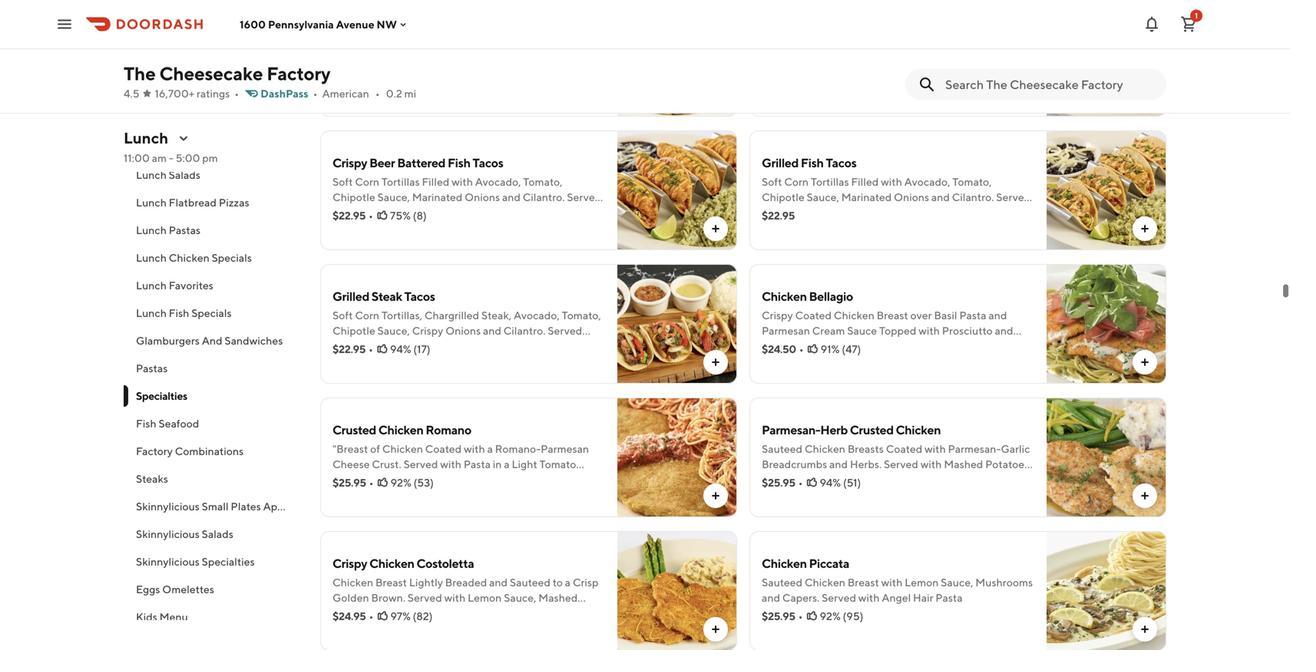 Task type: describe. For each thing, give the bounding box(es) containing it.
favorites
[[169, 279, 213, 292]]

crispy inside crispy chicken costoletta chicken breast lightly breaded and sauteed to a crisp golden brown. served with lemon sauce, mashed potatoes and fresh asparagus
[[333, 556, 367, 571]]

onions inside grilled fish tacos soft corn tortillas filled with avocado, tomato, chipotle sauce, marinated onions and cilantro.  served with rice and beans
[[894, 191, 929, 203]]

plates
[[231, 500, 261, 513]]

$25.95 for chicken
[[762, 610, 795, 623]]

avocado, inside grilled steak tacos soft corn tortillas, chargrilled steak, avocado, tomato, chipotle sauce, crispy onions and cilantro. served with rice and beans
[[514, 309, 560, 322]]

add item to cart image for grilled fish tacos
[[1139, 223, 1151, 235]]

(82)
[[413, 610, 433, 623]]

1
[[1195, 11, 1198, 20]]

a inside crispy chicken costoletta chicken breast lightly breaded and sauteed to a crisp golden brown. served with lemon sauce, mashed potatoes and fresh asparagus
[[565, 576, 571, 589]]

potatoes inside crispy chicken costoletta chicken breast lightly breaded and sauteed to a crisp golden brown. served with lemon sauce, mashed potatoes and fresh asparagus
[[333, 607, 376, 620]]

piccata
[[809, 556, 849, 571]]

soft corn tortillas filled with mildly spicy chicken, cheese, tomato, avocado, onion, chipotle and cilantro. served with rice and beans
[[762, 42, 1009, 85]]

breast inside chicken bellagio crispy coated chicken breast over basil pasta and parmesan cream sauce topped with prosciutto and arugula salad
[[877, 309, 908, 322]]

• for parmesan-herb crusted chicken
[[798, 476, 803, 489]]

add item to cart image for chicken bellagio
[[1139, 356, 1151, 369]]

$24.95
[[333, 610, 366, 623]]

specials for lunch chicken specials
[[212, 251, 252, 264]]

dashpass •
[[261, 87, 318, 100]]

parmesan-herb crusted chicken sauteed chicken breasts coated with parmesan-garlic breadcrumbs and herbs. served with mashed potatoes and green beans
[[762, 423, 1030, 486]]

capers.
[[782, 592, 820, 604]]

crust
[[460, 73, 487, 85]]

dashpass
[[261, 87, 308, 100]]

sauteed inside crispy chicken costoletta chicken breast lightly breaded and sauteed to a crisp golden brown. served with lemon sauce, mashed potatoes and fresh asparagus
[[510, 576, 551, 589]]

94% for steak
[[390, 343, 411, 356]]

lunch for lunch chicken specials
[[136, 251, 167, 264]]

pasta inside chicken bellagio crispy coated chicken breast over basil pasta and parmesan cream sauce topped with prosciutto and arugula salad
[[959, 309, 986, 322]]

crusted inside parmesan-herb crusted chicken sauteed chicken breasts coated with parmesan-garlic breadcrumbs and herbs. served with mashed potatoes and green beans
[[850, 423, 894, 437]]

$25.95 for parmesan-
[[762, 476, 795, 489]]

salads for skinnylicious salads
[[202, 528, 233, 541]]

92% for sauteed
[[820, 610, 841, 623]]

marinated inside grilled fish tacos soft corn tortillas filled with avocado, tomato, chipotle sauce, marinated onions and cilantro.  served with rice and beans
[[841, 191, 892, 203]]

served inside soft corn tortillas filled with mildly spicy chicken, cheese, tomato, avocado, onion, chipotle and cilantro. served with rice and beans
[[806, 73, 841, 85]]

steak,
[[481, 309, 512, 322]]

steaks button
[[124, 465, 302, 493]]

bellagio
[[809, 289, 853, 304]]

factory inside button
[[136, 445, 173, 458]]

add item to cart image for grilled steak tacos
[[710, 356, 722, 369]]

pm
[[202, 152, 218, 164]]

$25.95 • for chicken
[[762, 610, 803, 623]]

tortillas,
[[382, 309, 422, 322]]

of
[[370, 443, 380, 455]]

tomato, for corn
[[804, 57, 843, 70]]

crispy inside grilled steak tacos soft corn tortillas, chargrilled steak, avocado, tomato, chipotle sauce, crispy onions and cilantro. served with rice and beans
[[412, 324, 443, 337]]

0.2
[[386, 87, 402, 100]]

tomato, for steak
[[562, 309, 601, 322]]

grilled steak tacos soft corn tortillas, chargrilled steak, avocado, tomato, chipotle sauce, crispy onions and cilantro. served with rice and beans
[[333, 289, 601, 352]]

zucchini
[[469, 42, 511, 55]]

16,700+
[[155, 87, 194, 100]]

and
[[202, 334, 222, 347]]

breadcrumbs
[[762, 458, 827, 471]]

served inside crispy beer battered fish tacos soft corn tortillas filled with avocado, tomato, chipotle sauce, marinated onions and cilantro.  served with rice and beans
[[567, 191, 601, 203]]

factory combinations button
[[124, 438, 302, 465]]

skinnylicious for skinnylicious salads
[[136, 528, 200, 541]]

mashed inside shepherd's pie ground beef, carrots, peas, zucchini and onions in a delicious mushroom gravy covered with a mashed potato-parmesan cheese crust
[[542, 57, 581, 70]]

add item to cart image for crispy chicken costoletta
[[710, 624, 722, 636]]

(17)
[[413, 343, 430, 356]]

lunch favorites
[[136, 279, 213, 292]]

sauce, inside chicken piccata sauteed chicken breast with lemon sauce, mushrooms and capers. served with angel hair pasta
[[941, 576, 973, 589]]

skinnylicious for skinnylicious specialties
[[136, 556, 200, 568]]

tomato
[[539, 458, 576, 471]]

shepherd's pie ground beef, carrots, peas, zucchini and onions in a delicious mushroom gravy covered with a mashed potato-parmesan cheese crust
[[333, 22, 588, 85]]

add item to cart image for crispy beer battered fish tacos
[[710, 223, 722, 235]]

4.5
[[124, 87, 139, 100]]

sauce, inside grilled steak tacos soft corn tortillas, chargrilled steak, avocado, tomato, chipotle sauce, crispy onions and cilantro. served with rice and beans
[[377, 324, 410, 337]]

shepherd's pie image
[[617, 0, 737, 117]]

light
[[512, 458, 537, 471]]

crispy chicken costoletta chicken breast lightly breaded and sauteed to a crisp golden brown. served with lemon sauce, mashed potatoes and fresh asparagus
[[333, 556, 598, 620]]

1600
[[240, 18, 266, 31]]

grilled steak tacos image
[[617, 264, 737, 384]]

sauce"
[[333, 473, 366, 486]]

herbs.
[[850, 458, 882, 471]]

onion,
[[893, 57, 927, 70]]

rice inside crispy beer battered fish tacos soft corn tortillas filled with avocado, tomato, chipotle sauce, marinated onions and cilantro.  served with rice and beans
[[356, 206, 378, 219]]

potato-
[[333, 73, 370, 85]]

chicken piccata sauteed chicken breast with lemon sauce, mushrooms and capers. served with angel hair pasta
[[762, 556, 1033, 604]]

• for crispy beer battered fish tacos
[[369, 209, 373, 222]]

crispy inside chicken bellagio crispy coated chicken breast over basil pasta and parmesan cream sauce topped with prosciutto and arugula salad
[[762, 309, 793, 322]]

salad
[[803, 340, 830, 352]]

add item to cart image for crusted chicken romano
[[710, 490, 722, 502]]

coated inside chicken bellagio crispy coated chicken breast over basil pasta and parmesan cream sauce topped with prosciutto and arugula salad
[[795, 309, 832, 322]]

sauce, inside grilled fish tacos soft corn tortillas filled with avocado, tomato, chipotle sauce, marinated onions and cilantro.  served with rice and beans
[[807, 191, 839, 203]]

the cheesecake factory
[[124, 63, 331, 84]]

94% (17)
[[390, 343, 430, 356]]

glamburgers and sandwiches button
[[124, 327, 302, 355]]

grilled for grilled fish tacos
[[762, 156, 799, 170]]

0 vertical spatial specialties
[[136, 390, 187, 402]]

chargrilled
[[424, 309, 479, 322]]

peas,
[[441, 42, 467, 55]]

beans inside soft corn tortillas filled with mildly spicy chicken, cheese, tomato, avocado, onion, chipotle and cilantro. served with rice and beans
[[911, 73, 941, 85]]

over
[[910, 309, 932, 322]]

crusted chicken romano image
[[617, 398, 737, 518]]

91%
[[821, 343, 840, 356]]

1 items, open order cart image
[[1180, 15, 1198, 33]]

fish inside grilled fish tacos soft corn tortillas filled with avocado, tomato, chipotle sauce, marinated onions and cilantro.  served with rice and beans
[[801, 156, 824, 170]]

-
[[169, 152, 173, 164]]

delicious
[[333, 57, 378, 70]]

carrots,
[[400, 42, 439, 55]]

avocado, inside grilled fish tacos soft corn tortillas filled with avocado, tomato, chipotle sauce, marinated onions and cilantro.  served with rice and beans
[[904, 175, 950, 188]]

parmesan for chicken bellagio
[[762, 324, 810, 337]]

romano-
[[495, 443, 541, 455]]

herb
[[820, 423, 848, 437]]

sauteed inside chicken piccata sauteed chicken breast with lemon sauce, mushrooms and capers. served with angel hair pasta
[[762, 576, 803, 589]]

crusted inside crusted chicken romano "breast of chicken coated with a romano-parmesan cheese crust. served with pasta in a light tomato sauce"
[[333, 423, 376, 437]]

beans for steak
[[401, 340, 430, 352]]

skinnylicious salads button
[[124, 521, 302, 548]]

lemon inside chicken piccata sauteed chicken breast with lemon sauce, mushrooms and capers. served with angel hair pasta
[[905, 576, 939, 589]]

16,700+ ratings •
[[155, 87, 239, 100]]

• for chicken piccata
[[798, 610, 803, 623]]

sauce, inside crispy beer battered fish tacos soft corn tortillas filled with avocado, tomato, chipotle sauce, marinated onions and cilantro.  served with rice and beans
[[377, 191, 410, 203]]

arugula
[[762, 340, 801, 352]]

corn inside soft corn tortillas filled with mildly spicy chicken, cheese, tomato, avocado, onion, chipotle and cilantro. served with rice and beans
[[784, 42, 809, 55]]

served inside crusted chicken romano "breast of chicken coated with a romano-parmesan cheese crust. served with pasta in a light tomato sauce"
[[404, 458, 438, 471]]

filled inside grilled fish tacos soft corn tortillas filled with avocado, tomato, chipotle sauce, marinated onions and cilantro.  served with rice and beans
[[851, 175, 879, 188]]

small
[[202, 500, 229, 513]]

fresh
[[399, 607, 426, 620]]

seafood
[[159, 417, 199, 430]]

(8)
[[413, 209, 427, 222]]

chipotle inside crispy beer battered fish tacos soft corn tortillas filled with avocado, tomato, chipotle sauce, marinated onions and cilantro.  served with rice and beans
[[333, 191, 375, 203]]

lunch fish specials
[[136, 307, 232, 319]]

onions inside shepherd's pie ground beef, carrots, peas, zucchini and onions in a delicious mushroom gravy covered with a mashed potato-parmesan cheese crust
[[534, 42, 569, 55]]

eggs omelettes
[[136, 583, 214, 596]]

• left american
[[313, 87, 318, 100]]

rice inside grilled steak tacos soft corn tortillas, chargrilled steak, avocado, tomato, chipotle sauce, crispy onions and cilantro. served with rice and beans
[[356, 340, 378, 352]]

sandwiches
[[225, 334, 283, 347]]

• down the cheesecake factory
[[235, 87, 239, 100]]

92% for romano
[[390, 476, 411, 489]]

soft inside soft corn tortillas filled with mildly spicy chicken, cheese, tomato, avocado, onion, chipotle and cilantro. served with rice and beans
[[762, 42, 782, 55]]

mi
[[404, 87, 416, 100]]

1600 pennsylvania avenue nw button
[[240, 18, 409, 31]]

lunch pastas button
[[124, 217, 302, 244]]

crispy inside crispy beer battered fish tacos soft corn tortillas filled with avocado, tomato, chipotle sauce, marinated onions and cilantro.  served with rice and beans
[[333, 156, 367, 170]]

served inside grilled fish tacos soft corn tortillas filled with avocado, tomato, chipotle sauce, marinated onions and cilantro.  served with rice and beans
[[996, 191, 1031, 203]]

$22.95 for grilled steak tacos
[[333, 343, 366, 356]]

crusted chicken romano "breast of chicken coated with a romano-parmesan cheese crust. served with pasta in a light tomato sauce"
[[333, 423, 589, 486]]

potatoes inside parmesan-herb crusted chicken sauteed chicken breasts coated with parmesan-garlic breadcrumbs and herbs. served with mashed potatoes and green beans
[[985, 458, 1029, 471]]

rice inside grilled fish tacos soft corn tortillas filled with avocado, tomato, chipotle sauce, marinated onions and cilantro.  served with rice and beans
[[785, 206, 807, 219]]

skinnylicious salads
[[136, 528, 233, 541]]

topped
[[879, 324, 916, 337]]

breast for sauteed
[[848, 576, 879, 589]]

crispy chicken costoletta image
[[617, 531, 737, 650]]

asparagus
[[429, 607, 480, 620]]

pasta for crusted chicken romano
[[464, 458, 491, 471]]

chicken,
[[965, 42, 1009, 55]]

cilantro. inside grilled fish tacos soft corn tortillas filled with avocado, tomato, chipotle sauce, marinated onions and cilantro.  served with rice and beans
[[952, 191, 994, 203]]

$25.95 • for crusted
[[333, 476, 374, 489]]

$25.95 for crusted
[[333, 476, 366, 489]]

1 horizontal spatial parmesan-
[[948, 443, 1001, 455]]

onions inside crispy beer battered fish tacos soft corn tortillas filled with avocado, tomato, chipotle sauce, marinated onions and cilantro.  served with rice and beans
[[465, 191, 500, 203]]

mushroom
[[380, 57, 433, 70]]

chipotle inside soft corn tortillas filled with mildly spicy chicken, cheese, tomato, avocado, onion, chipotle and cilantro. served with rice and beans
[[929, 57, 971, 70]]

parmesan for crusted chicken romano
[[541, 443, 589, 455]]

corn inside grilled fish tacos soft corn tortillas filled with avocado, tomato, chipotle sauce, marinated onions and cilantro.  served with rice and beans
[[784, 175, 809, 188]]

Item Search search field
[[945, 76, 1154, 93]]

hair
[[913, 592, 933, 604]]

cheesecake
[[159, 63, 263, 84]]

menu
[[159, 611, 188, 624]]

lightly
[[409, 576, 443, 589]]

open menu image
[[55, 15, 74, 33]]

$25.95 • for parmesan-
[[762, 476, 803, 489]]

served inside chicken piccata sauteed chicken breast with lemon sauce, mushrooms and capers. served with angel hair pasta
[[822, 592, 856, 604]]

mashed inside crispy chicken costoletta chicken breast lightly breaded and sauteed to a crisp golden brown. served with lemon sauce, mashed potatoes and fresh asparagus
[[538, 592, 578, 604]]

lunch for lunch
[[124, 129, 168, 147]]

parmesan-herb crusted chicken image
[[1047, 398, 1166, 518]]

sauce
[[847, 324, 877, 337]]

crust.
[[372, 458, 401, 471]]

• for crusted chicken romano
[[369, 476, 374, 489]]

beer
[[369, 156, 395, 170]]

pastas inside button
[[136, 362, 168, 375]]

tortillas inside grilled fish tacos soft corn tortillas filled with avocado, tomato, chipotle sauce, marinated onions and cilantro.  served with rice and beans
[[811, 175, 849, 188]]

salads for lunch salads
[[169, 169, 200, 181]]

lunch chicken specials button
[[124, 244, 302, 272]]



Task type: vqa. For each thing, say whether or not it's contained in the screenshot.
Sauce, inside the Grilled Steak Tacos Soft Corn Tortillas, Chargrilled Steak, Avocado, Tomato, Chipotle Sauce, Crispy Onions And Cilantro. Served With Rice And Beans
yes



Task type: locate. For each thing, give the bounding box(es) containing it.
parmesan up arugula
[[762, 324, 810, 337]]

97%
[[390, 610, 411, 623]]

1 horizontal spatial crusted
[[850, 423, 894, 437]]

beans inside parmesan-herb crusted chicken sauteed chicken breasts coated with parmesan-garlic breadcrumbs and herbs. served with mashed potatoes and green beans
[[815, 473, 845, 486]]

and inside chicken piccata sauteed chicken breast with lemon sauce, mushrooms and capers. served with angel hair pasta
[[762, 592, 780, 604]]

tomato, inside crispy beer battered fish tacos soft corn tortillas filled with avocado, tomato, chipotle sauce, marinated onions and cilantro.  served with rice and beans
[[523, 175, 562, 188]]

$25.95 down capers.
[[762, 610, 795, 623]]

lemon down breaded
[[468, 592, 502, 604]]

0 horizontal spatial pastas
[[136, 362, 168, 375]]

angel
[[882, 592, 911, 604]]

with inside chicken bellagio crispy coated chicken breast over basil pasta and parmesan cream sauce topped with prosciutto and arugula salad
[[919, 324, 940, 337]]

rice inside soft corn tortillas filled with mildly spicy chicken, cheese, tomato, avocado, onion, chipotle and cilantro. served with rice and beans
[[866, 73, 888, 85]]

0 vertical spatial potatoes
[[985, 458, 1029, 471]]

0 vertical spatial parmesan
[[370, 73, 419, 85]]

1 horizontal spatial grilled
[[762, 156, 799, 170]]

skinnylicious for skinnylicious small plates appetizers
[[136, 500, 200, 513]]

1 vertical spatial grilled
[[333, 289, 369, 304]]

crispy up arugula
[[762, 309, 793, 322]]

2 $22.95 • from the top
[[333, 343, 373, 356]]

specialties up fish seafood
[[136, 390, 187, 402]]

sauteed
[[762, 443, 803, 455], [510, 576, 551, 589], [762, 576, 803, 589]]

skinnylicious small plates appetizers button
[[124, 493, 316, 521]]

lunch down am
[[136, 169, 167, 181]]

$22.95 for crispy beer battered fish tacos
[[333, 209, 366, 222]]

5:00
[[176, 152, 200, 164]]

1 vertical spatial pastas
[[136, 362, 168, 375]]

crispy up golden
[[333, 556, 367, 571]]

crispy left beer
[[333, 156, 367, 170]]

97% (82)
[[390, 610, 433, 623]]

(51)
[[843, 476, 861, 489]]

lunch salads button
[[124, 161, 302, 189]]

0 vertical spatial 94%
[[390, 343, 411, 356]]

tacos
[[473, 156, 503, 170], [826, 156, 857, 170], [404, 289, 435, 304]]

1 vertical spatial mashed
[[944, 458, 983, 471]]

tomato, inside soft corn tortillas filled with mildly spicy chicken, cheese, tomato, avocado, onion, chipotle and cilantro. served with rice and beans
[[804, 57, 843, 70]]

beans for herb
[[815, 473, 845, 486]]

salads down 5:00
[[169, 169, 200, 181]]

ratings
[[197, 87, 230, 100]]

avocado, inside crispy beer battered fish tacos soft corn tortillas filled with avocado, tomato, chipotle sauce, marinated onions and cilantro.  served with rice and beans
[[475, 175, 521, 188]]

lunch down "lunch salads"
[[136, 196, 167, 209]]

tomato, for fish
[[952, 175, 992, 188]]

lunch down 'lunch flatbread pizzas'
[[136, 224, 167, 237]]

corn inside crispy beer battered fish tacos soft corn tortillas filled with avocado, tomato, chipotle sauce, marinated onions and cilantro.  served with rice and beans
[[355, 175, 379, 188]]

1 vertical spatial $22.95 •
[[333, 343, 373, 356]]

crispy beer battered fish tacos image
[[617, 131, 737, 250]]

cheese inside shepherd's pie ground beef, carrots, peas, zucchini and onions in a delicious mushroom gravy covered with a mashed potato-parmesan cheese crust
[[421, 73, 458, 85]]

breasts
[[848, 443, 884, 455]]

pastas button
[[124, 355, 302, 382]]

2 marinated from the left
[[841, 191, 892, 203]]

cilantro. inside crispy beer battered fish tacos soft corn tortillas filled with avocado, tomato, chipotle sauce, marinated onions and cilantro.  served with rice and beans
[[523, 191, 565, 203]]

1 horizontal spatial parmesan
[[541, 443, 589, 455]]

in inside crusted chicken romano "breast of chicken coated with a romano-parmesan cheese crust. served with pasta in a light tomato sauce"
[[493, 458, 502, 471]]

0 horizontal spatial factory
[[136, 445, 173, 458]]

1 vertical spatial pasta
[[464, 458, 491, 471]]

crisp
[[573, 576, 598, 589]]

cheese inside crusted chicken romano "breast of chicken coated with a romano-parmesan cheese crust. served with pasta in a light tomato sauce"
[[333, 458, 370, 471]]

1 vertical spatial salads
[[202, 528, 233, 541]]

0 horizontal spatial cheese
[[333, 458, 370, 471]]

1 horizontal spatial coated
[[795, 309, 832, 322]]

filled inside crispy beer battered fish tacos soft corn tortillas filled with avocado, tomato, chipotle sauce, marinated onions and cilantro.  served with rice and beans
[[422, 175, 449, 188]]

lunch for lunch fish specials
[[136, 307, 167, 319]]

skinnylicious up skinnylicious specialties
[[136, 528, 200, 541]]

$22.95
[[333, 209, 366, 222], [762, 209, 795, 222], [333, 343, 366, 356]]

and inside shepherd's pie ground beef, carrots, peas, zucchini and onions in a delicious mushroom gravy covered with a mashed potato-parmesan cheese crust
[[513, 42, 532, 55]]

add item to cart image for chicken piccata
[[1139, 624, 1151, 636]]

specials down lunch pastas button
[[212, 251, 252, 264]]

corn inside grilled steak tacos soft corn tortillas, chargrilled steak, avocado, tomato, chipotle sauce, crispy onions and cilantro. served with rice and beans
[[355, 309, 379, 322]]

filled
[[851, 42, 879, 55], [422, 175, 449, 188], [851, 175, 879, 188]]

grilled inside grilled steak tacos soft corn tortillas, chargrilled steak, avocado, tomato, chipotle sauce, crispy onions and cilantro. served with rice and beans
[[333, 289, 369, 304]]

am
[[152, 152, 167, 164]]

costoletta
[[417, 556, 474, 571]]

avocado,
[[845, 57, 891, 70], [475, 175, 521, 188], [904, 175, 950, 188], [514, 309, 560, 322]]

1 button
[[1173, 9, 1204, 40]]

0 vertical spatial skinnylicious
[[136, 500, 200, 513]]

0 vertical spatial salads
[[169, 169, 200, 181]]

$25.95 down "breadcrumbs"
[[762, 476, 795, 489]]

cilantro. inside soft corn tortillas filled with mildly spicy chicken, cheese, tomato, avocado, onion, chipotle and cilantro. served with rice and beans
[[762, 73, 804, 85]]

sauteed left to
[[510, 576, 551, 589]]

tacos for grilled steak tacos
[[404, 289, 435, 304]]

1 vertical spatial specialties
[[202, 556, 255, 568]]

2 vertical spatial mashed
[[538, 592, 578, 604]]

$22.95 • left 75%
[[333, 209, 373, 222]]

factory
[[267, 63, 331, 84], [136, 445, 173, 458]]

potatoes down 'garlic'
[[985, 458, 1029, 471]]

1 horizontal spatial marinated
[[841, 191, 892, 203]]

lunch flatbread pizzas button
[[124, 189, 302, 217]]

1 horizontal spatial cheese
[[421, 73, 458, 85]]

92% (95)
[[820, 610, 863, 623]]

75%
[[390, 209, 411, 222]]

potatoes
[[985, 458, 1029, 471], [333, 607, 376, 620]]

parmesan inside shepherd's pie ground beef, carrots, peas, zucchini and onions in a delicious mushroom gravy covered with a mashed potato-parmesan cheese crust
[[370, 73, 419, 85]]

tacos inside grilled steak tacos soft corn tortillas, chargrilled steak, avocado, tomato, chipotle sauce, crispy onions and cilantro. served with rice and beans
[[404, 289, 435, 304]]

$25.95
[[333, 476, 366, 489], [762, 476, 795, 489], [762, 610, 795, 623]]

avocado, inside soft corn tortillas filled with mildly spicy chicken, cheese, tomato, avocado, onion, chipotle and cilantro. served with rice and beans
[[845, 57, 891, 70]]

coated inside parmesan-herb crusted chicken sauteed chicken breasts coated with parmesan-garlic breadcrumbs and herbs. served with mashed potatoes and green beans
[[886, 443, 922, 455]]

chipotle inside grilled fish tacos soft corn tortillas filled with avocado, tomato, chipotle sauce, marinated onions and cilantro.  served with rice and beans
[[762, 191, 805, 203]]

coated down romano
[[425, 443, 462, 455]]

0 vertical spatial lemon
[[905, 576, 939, 589]]

specialties down skinnylicious salads button
[[202, 556, 255, 568]]

2 horizontal spatial parmesan
[[762, 324, 810, 337]]

marinated inside crispy beer battered fish tacos soft corn tortillas filled with avocado, tomato, chipotle sauce, marinated onions and cilantro.  served with rice and beans
[[412, 191, 462, 203]]

eggs
[[136, 583, 160, 596]]

1 skinnylicious from the top
[[136, 500, 200, 513]]

tomato, inside grilled steak tacos soft corn tortillas, chargrilled steak, avocado, tomato, chipotle sauce, crispy onions and cilantro. served with rice and beans
[[562, 309, 601, 322]]

91% (47)
[[821, 343, 861, 356]]

1 vertical spatial potatoes
[[333, 607, 376, 620]]

chicken piccata image
[[1047, 531, 1166, 650]]

0 horizontal spatial 94%
[[390, 343, 411, 356]]

cheese,
[[762, 57, 802, 70]]

1 vertical spatial 92%
[[820, 610, 841, 623]]

2 vertical spatial skinnylicious
[[136, 556, 200, 568]]

1 horizontal spatial potatoes
[[985, 458, 1029, 471]]

94% for herb
[[820, 476, 841, 489]]

1600 pennsylvania avenue nw
[[240, 18, 397, 31]]

$22.95 • for crispy
[[333, 209, 373, 222]]

breast up brown. at the left bottom of the page
[[375, 576, 407, 589]]

crusted
[[333, 423, 376, 437], [850, 423, 894, 437]]

$22.95 • left 94% (17)
[[333, 343, 373, 356]]

0 horizontal spatial specialties
[[136, 390, 187, 402]]

marinated
[[412, 191, 462, 203], [841, 191, 892, 203]]

lemon up hair
[[905, 576, 939, 589]]

chipotle
[[929, 57, 971, 70], [333, 191, 375, 203], [762, 191, 805, 203], [333, 324, 375, 337]]

pasta for chicken piccata
[[936, 592, 963, 604]]

0 vertical spatial pasta
[[959, 309, 986, 322]]

parmesan up 0.2
[[370, 73, 419, 85]]

1 vertical spatial factory
[[136, 445, 173, 458]]

beans inside grilled steak tacos soft corn tortillas, chargrilled steak, avocado, tomato, chipotle sauce, crispy onions and cilantro. served with rice and beans
[[401, 340, 430, 352]]

nw
[[377, 18, 397, 31]]

crusted up breasts
[[850, 423, 894, 437]]

grilled for grilled steak tacos
[[333, 289, 369, 304]]

with inside shepherd's pie ground beef, carrots, peas, zucchini and onions in a delicious mushroom gravy covered with a mashed potato-parmesan cheese crust
[[510, 57, 532, 70]]

• right sauce"
[[369, 476, 374, 489]]

2 horizontal spatial tacos
[[826, 156, 857, 170]]

lunch left the favorites
[[136, 279, 167, 292]]

2 horizontal spatial coated
[[886, 443, 922, 455]]

crusted up "breast
[[333, 423, 376, 437]]

0 vertical spatial factory
[[267, 63, 331, 84]]

0 horizontal spatial coated
[[425, 443, 462, 455]]

1 horizontal spatial 94%
[[820, 476, 841, 489]]

lunch for lunch pastas
[[136, 224, 167, 237]]

$25.95 • down capers.
[[762, 610, 803, 623]]

tortillas inside crispy beer battered fish tacos soft corn tortillas filled with avocado, tomato, chipotle sauce, marinated onions and cilantro.  served with rice and beans
[[382, 175, 420, 188]]

sauce,
[[377, 191, 410, 203], [807, 191, 839, 203], [377, 324, 410, 337], [941, 576, 973, 589], [504, 592, 536, 604]]

combinations
[[175, 445, 244, 458]]

2 vertical spatial parmesan
[[541, 443, 589, 455]]

specials down lunch favorites button
[[191, 307, 232, 319]]

sauteed up "breadcrumbs"
[[762, 443, 803, 455]]

pastas down glamburgers
[[136, 362, 168, 375]]

steaks
[[136, 473, 168, 485]]

• down "breadcrumbs"
[[798, 476, 803, 489]]

coated up cream
[[795, 309, 832, 322]]

0 vertical spatial in
[[571, 42, 580, 55]]

breast inside chicken piccata sauteed chicken breast with lemon sauce, mushrooms and capers. served with angel hair pasta
[[848, 576, 879, 589]]

ground
[[333, 42, 370, 55]]

skinnylicious down steaks
[[136, 500, 200, 513]]

1 vertical spatial parmesan-
[[948, 443, 1001, 455]]

soft inside grilled steak tacos soft corn tortillas, chargrilled steak, avocado, tomato, chipotle sauce, crispy onions and cilantro. served with rice and beans
[[333, 309, 353, 322]]

add item to cart image
[[710, 223, 722, 235], [710, 490, 722, 502], [1139, 490, 1151, 502], [710, 624, 722, 636]]

$22.95 •
[[333, 209, 373, 222], [333, 343, 373, 356]]

with inside crispy chicken costoletta chicken breast lightly breaded and sauteed to a crisp golden brown. served with lemon sauce, mashed potatoes and fresh asparagus
[[444, 592, 466, 604]]

avenue
[[336, 18, 374, 31]]

lunch up 11:00
[[124, 129, 168, 147]]

fish inside crispy beer battered fish tacos soft corn tortillas filled with avocado, tomato, chipotle sauce, marinated onions and cilantro.  served with rice and beans
[[448, 156, 470, 170]]

grilled fish tacos soft corn tortillas filled with avocado, tomato, chipotle sauce, marinated onions and cilantro.  served with rice and beans
[[762, 156, 1031, 219]]

• for grilled steak tacos
[[369, 343, 373, 356]]

(47)
[[842, 343, 861, 356]]

tortillas inside soft corn tortillas filled with mildly spicy chicken, cheese, tomato, avocado, onion, chipotle and cilantro. served with rice and beans
[[811, 42, 849, 55]]

beans for fish
[[830, 206, 860, 219]]

0 horizontal spatial crusted
[[333, 423, 376, 437]]

lemon inside crispy chicken costoletta chicken breast lightly breaded and sauteed to a crisp golden brown. served with lemon sauce, mashed potatoes and fresh asparagus
[[468, 592, 502, 604]]

served inside grilled steak tacos soft corn tortillas, chargrilled steak, avocado, tomato, chipotle sauce, crispy onions and cilantro. served with rice and beans
[[548, 324, 582, 337]]

1 horizontal spatial salads
[[202, 528, 233, 541]]

• left 94% (17)
[[369, 343, 373, 356]]

0 horizontal spatial lemon
[[468, 592, 502, 604]]

•
[[235, 87, 239, 100], [313, 87, 318, 100], [375, 87, 380, 100], [369, 209, 373, 222], [369, 343, 373, 356], [799, 343, 804, 356], [369, 476, 374, 489], [798, 476, 803, 489], [369, 610, 373, 623], [798, 610, 803, 623]]

lunch flatbread pizzas
[[136, 196, 249, 209]]

• for crispy chicken costoletta
[[369, 610, 373, 623]]

parmesan inside chicken bellagio crispy coated chicken breast over basil pasta and parmesan cream sauce topped with prosciutto and arugula salad
[[762, 324, 810, 337]]

1 crusted from the left
[[333, 423, 376, 437]]

lunch for lunch flatbread pizzas
[[136, 196, 167, 209]]

0 vertical spatial pastas
[[169, 224, 201, 237]]

75% (8)
[[390, 209, 427, 222]]

pastas
[[169, 224, 201, 237], [136, 362, 168, 375]]

0 vertical spatial mashed
[[542, 57, 581, 70]]

1 horizontal spatial lemon
[[905, 576, 939, 589]]

lunch fish specials button
[[124, 299, 302, 327]]

parmesan up tomato
[[541, 443, 589, 455]]

1 vertical spatial cheese
[[333, 458, 370, 471]]

steak
[[371, 289, 402, 304]]

battered
[[397, 156, 445, 170]]

filled inside soft corn tortillas filled with mildly spicy chicken, cheese, tomato, avocado, onion, chipotle and cilantro. served with rice and beans
[[851, 42, 879, 55]]

skinnylicious small plates appetizers
[[136, 500, 316, 513]]

brown.
[[371, 592, 405, 604]]

beef,
[[372, 42, 398, 55]]

pasta right hair
[[936, 592, 963, 604]]

add item to cart image
[[1139, 89, 1151, 101], [1139, 223, 1151, 235], [710, 356, 722, 369], [1139, 356, 1151, 369], [1139, 624, 1151, 636]]

0 vertical spatial $22.95 •
[[333, 209, 373, 222]]

• left 75%
[[369, 209, 373, 222]]

2 crusted from the left
[[850, 423, 894, 437]]

skinnylicious specialties
[[136, 556, 255, 568]]

flatbread
[[169, 196, 217, 209]]

crispy beer battered fish tacos soft corn tortillas filled with avocado, tomato, chipotle sauce, marinated onions and cilantro.  served with rice and beans
[[333, 156, 601, 219]]

2 vertical spatial pasta
[[936, 592, 963, 604]]

1 horizontal spatial tacos
[[473, 156, 503, 170]]

92% left (95)
[[820, 610, 841, 623]]

0 horizontal spatial salads
[[169, 169, 200, 181]]

1 horizontal spatial factory
[[267, 63, 331, 84]]

omelettes
[[162, 583, 214, 596]]

0 horizontal spatial in
[[493, 458, 502, 471]]

breast for costoletta
[[375, 576, 407, 589]]

to
[[553, 576, 563, 589]]

• down capers.
[[798, 610, 803, 623]]

0 vertical spatial 92%
[[390, 476, 411, 489]]

92% left (53)
[[390, 476, 411, 489]]

cheese down "breast
[[333, 458, 370, 471]]

pasta down romano
[[464, 458, 491, 471]]

0 horizontal spatial potatoes
[[333, 607, 376, 620]]

soft inside grilled fish tacos soft corn tortillas filled with avocado, tomato, chipotle sauce, marinated onions and cilantro.  served with rice and beans
[[762, 175, 782, 188]]

3 skinnylicious from the top
[[136, 556, 200, 568]]

skinnylicious specialties button
[[124, 548, 302, 576]]

golden
[[333, 592, 369, 604]]

0 vertical spatial specials
[[212, 251, 252, 264]]

0 vertical spatial grilled
[[762, 156, 799, 170]]

0 horizontal spatial grilled
[[333, 289, 369, 304]]

the
[[124, 63, 156, 84]]

cilantro. inside grilled steak tacos soft corn tortillas, chargrilled steak, avocado, tomato, chipotle sauce, crispy onions and cilantro. served with rice and beans
[[503, 324, 546, 337]]

crispy up (17)
[[412, 324, 443, 337]]

• right '$24.95'
[[369, 610, 373, 623]]

pasta up prosciutto
[[959, 309, 986, 322]]

0 horizontal spatial marinated
[[412, 191, 462, 203]]

chicken inside lunch chicken specials button
[[169, 251, 210, 264]]

lunch down lunch pastas
[[136, 251, 167, 264]]

chipotle inside grilled steak tacos soft corn tortillas, chargrilled steak, avocado, tomato, chipotle sauce, crispy onions and cilantro. served with rice and beans
[[333, 324, 375, 337]]

0 horizontal spatial parmesan
[[370, 73, 419, 85]]

1 horizontal spatial pastas
[[169, 224, 201, 237]]

1 marinated from the left
[[412, 191, 462, 203]]

breast up (95)
[[848, 576, 879, 589]]

specials for lunch fish specials
[[191, 307, 232, 319]]

specialties inside button
[[202, 556, 255, 568]]

• for chicken bellagio
[[799, 343, 804, 356]]

$24.95 •
[[333, 610, 373, 623]]

grilled fish tacos image
[[1047, 131, 1166, 250]]

$25.95 • down "breast
[[333, 476, 374, 489]]

1 $22.95 • from the top
[[333, 209, 373, 222]]

with inside grilled steak tacos soft corn tortillas, chargrilled steak, avocado, tomato, chipotle sauce, crispy onions and cilantro. served with rice and beans
[[333, 340, 354, 352]]

pennsylvania
[[268, 18, 334, 31]]

1 vertical spatial in
[[493, 458, 502, 471]]

add item to cart image for parmesan-herb crusted chicken
[[1139, 490, 1151, 502]]

garlic
[[1001, 443, 1030, 455]]

sauteed up capers.
[[762, 576, 803, 589]]

breast up topped
[[877, 309, 908, 322]]

1 horizontal spatial in
[[571, 42, 580, 55]]

pizzas
[[219, 196, 249, 209]]

$22.95 • for grilled
[[333, 343, 373, 356]]

94% left (51)
[[820, 476, 841, 489]]

lunch up glamburgers
[[136, 307, 167, 319]]

lunch favorites button
[[124, 272, 302, 299]]

notification bell image
[[1143, 15, 1161, 33]]

cheese down gravy
[[421, 73, 458, 85]]

tomato, inside grilled fish tacos soft corn tortillas filled with avocado, tomato, chipotle sauce, marinated onions and cilantro.  served with rice and beans
[[952, 175, 992, 188]]

factory up dashpass •
[[267, 63, 331, 84]]

0 vertical spatial cheese
[[421, 73, 458, 85]]

coated inside crusted chicken romano "breast of chicken coated with a romano-parmesan cheese crust. served with pasta in a light tomato sauce"
[[425, 443, 462, 455]]

soft
[[762, 42, 782, 55], [333, 175, 353, 188], [762, 175, 782, 188], [333, 309, 353, 322]]

1 vertical spatial specials
[[191, 307, 232, 319]]

lunch for lunch favorites
[[136, 279, 167, 292]]

$25.95 down "breast
[[333, 476, 366, 489]]

potatoes down golden
[[333, 607, 376, 620]]

0 horizontal spatial 92%
[[390, 476, 411, 489]]

chicken
[[169, 251, 210, 264], [762, 289, 807, 304], [834, 309, 875, 322], [378, 423, 423, 437], [896, 423, 941, 437], [382, 443, 423, 455], [805, 443, 845, 455], [369, 556, 414, 571], [762, 556, 807, 571], [333, 576, 373, 589], [805, 576, 845, 589]]

pastas inside button
[[169, 224, 201, 237]]

0 horizontal spatial tacos
[[404, 289, 435, 304]]

lunch for lunch salads
[[136, 169, 167, 181]]

kids menu button
[[124, 604, 302, 631]]

pastas down 'lunch flatbread pizzas'
[[169, 224, 201, 237]]

basil
[[934, 309, 957, 322]]

sauteed inside parmesan-herb crusted chicken sauteed chicken breasts coated with parmesan-garlic breadcrumbs and herbs. served with mashed potatoes and green beans
[[762, 443, 803, 455]]

2 skinnylicious from the top
[[136, 528, 200, 541]]

• left 0.2
[[375, 87, 380, 100]]

shepherd's
[[333, 22, 393, 36]]

specialties
[[136, 390, 187, 402], [202, 556, 255, 568]]

• right $24.50
[[799, 343, 804, 356]]

baja chicken tacos image
[[1047, 0, 1166, 117]]

1 vertical spatial parmesan
[[762, 324, 810, 337]]

0 vertical spatial parmesan-
[[762, 423, 820, 437]]

$25.95 • down "breadcrumbs"
[[762, 476, 803, 489]]

0 horizontal spatial parmesan-
[[762, 423, 820, 437]]

1 vertical spatial lemon
[[468, 592, 502, 604]]

tacos inside crispy beer battered fish tacos soft corn tortillas filled with avocado, tomato, chipotle sauce, marinated onions and cilantro.  served with rice and beans
[[473, 156, 503, 170]]

menus image
[[178, 132, 190, 144]]

1 vertical spatial 94%
[[820, 476, 841, 489]]

mashed inside parmesan-herb crusted chicken sauteed chicken breasts coated with parmesan-garlic breadcrumbs and herbs. served with mashed potatoes and green beans
[[944, 458, 983, 471]]

onions inside grilled steak tacos soft corn tortillas, chargrilled steak, avocado, tomato, chipotle sauce, crispy onions and cilantro. served with rice and beans
[[445, 324, 481, 337]]

parmesan-
[[762, 423, 820, 437], [948, 443, 1001, 455]]

beans inside grilled fish tacos soft corn tortillas filled with avocado, tomato, chipotle sauce, marinated onions and cilantro.  served with rice and beans
[[830, 206, 860, 219]]

green
[[782, 473, 813, 486]]

1 vertical spatial skinnylicious
[[136, 528, 200, 541]]

chicken bellagio crispy coated chicken breast over basil pasta and parmesan cream sauce topped with prosciutto and arugula salad
[[762, 289, 1013, 352]]

94% left (17)
[[390, 343, 411, 356]]

grilled
[[762, 156, 799, 170], [333, 289, 369, 304]]

gravy
[[435, 57, 464, 70]]

sauce, inside crispy chicken costoletta chicken breast lightly breaded and sauteed to a crisp golden brown. served with lemon sauce, mashed potatoes and fresh asparagus
[[504, 592, 536, 604]]

salads
[[169, 169, 200, 181], [202, 528, 233, 541]]

salads down skinnylicious small plates appetizers button
[[202, 528, 233, 541]]

chicken bellagio image
[[1047, 264, 1166, 384]]

served inside parmesan-herb crusted chicken sauteed chicken breasts coated with parmesan-garlic breadcrumbs and herbs. served with mashed potatoes and green beans
[[884, 458, 918, 471]]

appetizers
[[263, 500, 316, 513]]

cream
[[812, 324, 845, 337]]

beans inside crispy beer battered fish tacos soft corn tortillas filled with avocado, tomato, chipotle sauce, marinated onions and cilantro.  served with rice and beans
[[401, 206, 430, 219]]

factory up steaks
[[136, 445, 173, 458]]

served inside crispy chicken costoletta chicken breast lightly breaded and sauteed to a crisp golden brown. served with lemon sauce, mashed potatoes and fresh asparagus
[[408, 592, 442, 604]]

breast inside crispy chicken costoletta chicken breast lightly breaded and sauteed to a crisp golden brown. served with lemon sauce, mashed potatoes and fresh asparagus
[[375, 576, 407, 589]]

soft inside crispy beer battered fish tacos soft corn tortillas filled with avocado, tomato, chipotle sauce, marinated onions and cilantro.  served with rice and beans
[[333, 175, 353, 188]]

1 horizontal spatial 92%
[[820, 610, 841, 623]]

coated right breasts
[[886, 443, 922, 455]]

tacos inside grilled fish tacos soft corn tortillas filled with avocado, tomato, chipotle sauce, marinated onions and cilantro.  served with rice and beans
[[826, 156, 857, 170]]

skinnylicious up eggs omelettes at the bottom left of page
[[136, 556, 200, 568]]

in inside shepherd's pie ground beef, carrots, peas, zucchini and onions in a delicious mushroom gravy covered with a mashed potato-parmesan cheese crust
[[571, 42, 580, 55]]

tacos for grilled fish tacos
[[826, 156, 857, 170]]

1 horizontal spatial specialties
[[202, 556, 255, 568]]

grilled inside grilled fish tacos soft corn tortillas filled with avocado, tomato, chipotle sauce, marinated onions and cilantro.  served with rice and beans
[[762, 156, 799, 170]]



